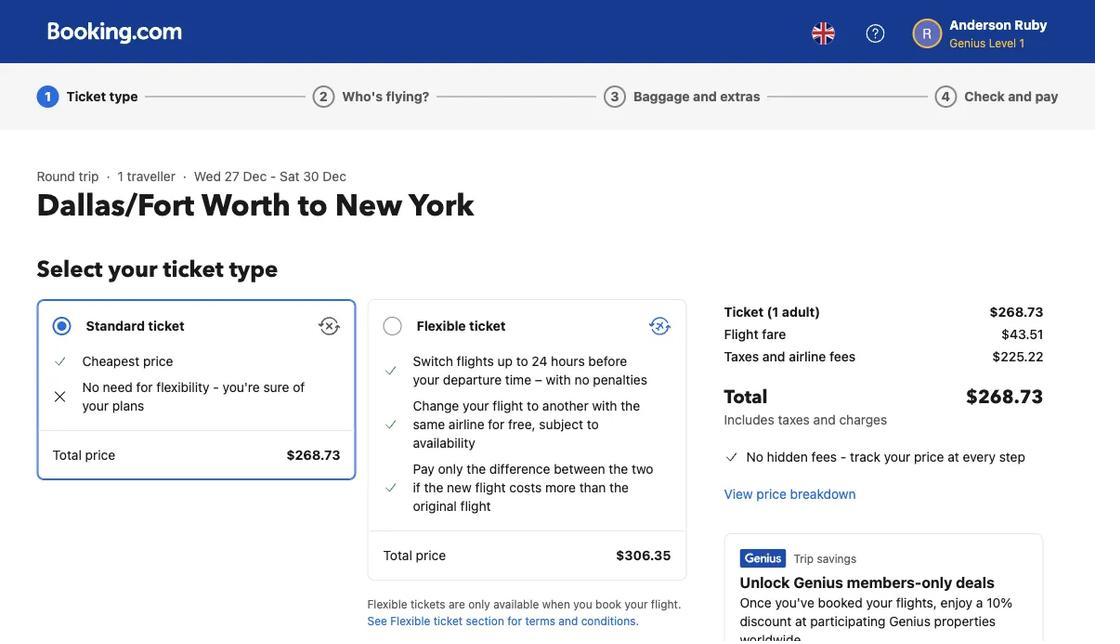 Task type: describe. For each thing, give the bounding box(es) containing it.
hours
[[551, 354, 585, 369]]

flights,
[[896, 595, 937, 610]]

no hidden fees - track your price at every step
[[747, 449, 1026, 465]]

2 dec from the left
[[323, 169, 346, 184]]

are
[[449, 597, 465, 610]]

book
[[596, 597, 622, 610]]

availability
[[413, 435, 475, 451]]

$43.51
[[1002, 327, 1044, 342]]

1 vertical spatial fees
[[812, 449, 837, 465]]

available
[[494, 597, 539, 610]]

your inside flexible tickets are only available when you book your flight. see flexible ticket section for terms and conditions.
[[625, 597, 648, 610]]

flexible tickets are only available when you book your flight. see flexible ticket section for terms and conditions.
[[367, 597, 681, 627]]

$225.22 cell
[[993, 347, 1044, 366]]

price left the every
[[914, 449, 944, 465]]

trip savings
[[794, 552, 857, 565]]

participating
[[810, 614, 886, 629]]

price up flexibility
[[143, 354, 173, 369]]

the inside the change your flight to another with the same airline for free, subject to availability
[[621, 398, 640, 413]]

3
[[611, 89, 619, 104]]

when
[[542, 597, 570, 610]]

hidden
[[767, 449, 808, 465]]

select
[[37, 254, 103, 285]]

ticket for ticket type
[[66, 89, 106, 104]]

fare
[[762, 327, 786, 342]]

costs
[[509, 480, 542, 495]]

original
[[413, 498, 457, 514]]

deals
[[956, 574, 995, 591]]

flights
[[457, 354, 494, 369]]

departure
[[443, 372, 502, 387]]

breakdown
[[790, 486, 856, 502]]

baggage
[[634, 89, 690, 104]]

plans
[[112, 398, 144, 413]]

ruby
[[1015, 17, 1048, 33]]

taxes and airline fees
[[724, 349, 856, 364]]

ticket (1 adult)
[[724, 304, 820, 320]]

trip
[[794, 552, 814, 565]]

step
[[999, 449, 1026, 465]]

for inside the change your flight to another with the same airline for free, subject to availability
[[488, 417, 505, 432]]

of
[[293, 380, 305, 395]]

- inside round trip · 1 traveller · wed 27 dec - sat 30 dec dallas/fort worth to new york
[[270, 169, 276, 184]]

$225.22
[[993, 349, 1044, 364]]

total inside total includes taxes and charges
[[724, 385, 768, 410]]

if
[[413, 480, 421, 495]]

track
[[850, 449, 881, 465]]

only for genius
[[922, 574, 953, 591]]

adult)
[[782, 304, 820, 320]]

every
[[963, 449, 996, 465]]

standard ticket
[[86, 318, 185, 334]]

and for taxes
[[763, 349, 786, 364]]

select your ticket type
[[37, 254, 278, 285]]

and inside flexible tickets are only available when you book your flight. see flexible ticket section for terms and conditions.
[[559, 614, 578, 627]]

row containing total
[[724, 370, 1044, 437]]

dallas/fort
[[37, 186, 194, 226]]

sure
[[263, 380, 289, 395]]

once
[[740, 595, 772, 610]]

time
[[505, 372, 531, 387]]

0 horizontal spatial 1
[[45, 89, 51, 104]]

another
[[542, 398, 589, 413]]

taxes and airline fees cell
[[724, 347, 856, 366]]

switch
[[413, 354, 453, 369]]

30
[[303, 169, 319, 184]]

you've
[[775, 595, 815, 610]]

check
[[965, 89, 1005, 104]]

to inside switch flights up to 24 hours before your departure time – with no penalties
[[516, 354, 528, 369]]

row containing flight fare
[[724, 325, 1044, 347]]

your inside unlock genius members-only deals once you've booked your flights, enjoy a 10% discount at participating genius properties worldwide.
[[866, 595, 893, 610]]

than
[[580, 480, 606, 495]]

view
[[724, 486, 753, 502]]

row containing ticket (1 adult)
[[724, 299, 1044, 325]]

no for no hidden fees - track your price at every step
[[747, 449, 764, 465]]

genius inside the anderson ruby genius level 1
[[950, 36, 986, 49]]

to inside round trip · 1 traveller · wed 27 dec - sat 30 dec dallas/fort worth to new york
[[298, 186, 328, 226]]

with inside the change your flight to another with the same airline for free, subject to availability
[[592, 398, 617, 413]]

taxes
[[778, 412, 810, 427]]

and for baggage
[[693, 89, 717, 104]]

2 · from the left
[[183, 169, 187, 184]]

none radio containing flexible ticket
[[367, 299, 687, 581]]

york
[[409, 186, 474, 226]]

flying?
[[386, 89, 429, 104]]

booked
[[818, 595, 863, 610]]

the up new
[[467, 461, 486, 477]]

flexible for flexible ticket
[[417, 318, 466, 334]]

baggage and extras
[[634, 89, 761, 104]]

10%
[[987, 595, 1013, 610]]

row containing taxes and airline fees
[[724, 347, 1044, 370]]

your up standard ticket
[[108, 254, 157, 285]]

$268.73 cell for total cell
[[966, 385, 1044, 429]]

need
[[103, 380, 133, 395]]

properties
[[934, 614, 996, 629]]

total includes taxes and charges
[[724, 385, 887, 427]]

0 vertical spatial type
[[109, 89, 138, 104]]

two
[[632, 461, 654, 477]]

difference
[[490, 461, 550, 477]]

taxes
[[724, 349, 759, 364]]

tickets
[[411, 597, 446, 610]]

for inside flexible tickets are only available when you book your flight. see flexible ticket section for terms and conditions.
[[508, 614, 522, 627]]

your inside the change your flight to another with the same airline for free, subject to availability
[[463, 398, 489, 413]]

round trip · 1 traveller · wed 27 dec - sat 30 dec dallas/fort worth to new york
[[37, 169, 474, 226]]

2 vertical spatial flight
[[460, 498, 491, 514]]

before
[[588, 354, 627, 369]]

enjoy
[[941, 595, 973, 610]]

members-
[[847, 574, 922, 591]]

pay
[[1035, 89, 1059, 104]]

penalties
[[593, 372, 647, 387]]

cheapest
[[82, 354, 140, 369]]

your inside switch flights up to 24 hours before your departure time – with no penalties
[[413, 372, 439, 387]]

airline inside cell
[[789, 349, 826, 364]]

price down "plans"
[[85, 447, 115, 463]]

more
[[545, 480, 576, 495]]

savings
[[817, 552, 857, 565]]

no need for flexibility - you're sure of your plans
[[82, 380, 305, 413]]

no for no need for flexibility - you're sure of your plans
[[82, 380, 99, 395]]

ticket (1 adult) cell
[[724, 303, 820, 321]]

traveller
[[127, 169, 175, 184]]

sat
[[280, 169, 300, 184]]

2
[[319, 89, 328, 104]]



Task type: vqa. For each thing, say whether or not it's contained in the screenshot.
the left for
yes



Task type: locate. For each thing, give the bounding box(es) containing it.
pay
[[413, 461, 435, 477]]

0 horizontal spatial total
[[52, 447, 82, 463]]

flexible up the switch
[[417, 318, 466, 334]]

2 horizontal spatial for
[[508, 614, 522, 627]]

$268.73 down the $225.22 cell on the right of page
[[966, 385, 1044, 410]]

–
[[535, 372, 542, 387]]

to
[[298, 186, 328, 226], [516, 354, 528, 369], [527, 398, 539, 413], [587, 417, 599, 432]]

between
[[554, 461, 605, 477]]

0 horizontal spatial only
[[438, 461, 463, 477]]

$268.73 cell for ticket (1 adult) cell
[[990, 303, 1044, 321]]

1 vertical spatial airline
[[449, 417, 485, 432]]

ticket up flights
[[469, 318, 506, 334]]

the down penalties
[[621, 398, 640, 413]]

2 horizontal spatial -
[[841, 449, 847, 465]]

1 horizontal spatial total price
[[383, 548, 446, 563]]

1 inside round trip · 1 traveller · wed 27 dec - sat 30 dec dallas/fort worth to new york
[[118, 169, 123, 184]]

ticket up 'trip' in the top left of the page
[[66, 89, 106, 104]]

no left need
[[82, 380, 99, 395]]

only up new
[[438, 461, 463, 477]]

at inside unlock genius members-only deals once you've booked your flights, enjoy a 10% discount at participating genius properties worldwide.
[[795, 614, 807, 629]]

$268.73 down of
[[286, 447, 341, 463]]

flexible ticket
[[417, 318, 506, 334]]

genius
[[950, 36, 986, 49], [794, 574, 844, 591], [889, 614, 931, 629]]

total cell
[[724, 385, 887, 429]]

1 inside the anderson ruby genius level 1
[[1020, 36, 1025, 49]]

price up tickets
[[416, 548, 446, 563]]

1 vertical spatial ticket
[[724, 304, 764, 320]]

0 horizontal spatial no
[[82, 380, 99, 395]]

the right "than"
[[610, 480, 629, 495]]

view price breakdown element
[[724, 485, 856, 504]]

0 vertical spatial fees
[[830, 349, 856, 364]]

fees
[[830, 349, 856, 364], [812, 449, 837, 465]]

1 horizontal spatial ·
[[183, 169, 187, 184]]

airline
[[789, 349, 826, 364], [449, 417, 485, 432]]

extras
[[720, 89, 761, 104]]

your right track
[[884, 449, 911, 465]]

none radio containing standard ticket
[[37, 299, 356, 480]]

anderson
[[950, 17, 1012, 33]]

wed
[[194, 169, 221, 184]]

0 horizontal spatial total price
[[52, 447, 115, 463]]

0 vertical spatial no
[[82, 380, 99, 395]]

1
[[1020, 36, 1025, 49], [45, 89, 51, 104], [118, 169, 123, 184]]

your right book
[[625, 597, 648, 610]]

section
[[466, 614, 504, 627]]

0 vertical spatial $268.73
[[990, 304, 1044, 320]]

to down 30
[[298, 186, 328, 226]]

0 horizontal spatial for
[[136, 380, 153, 395]]

only
[[438, 461, 463, 477], [922, 574, 953, 591], [468, 597, 490, 610]]

who's
[[342, 89, 383, 104]]

$268.73 up '$43.51' on the right bottom
[[990, 304, 1044, 320]]

0 horizontal spatial ·
[[106, 169, 110, 184]]

$306.35
[[616, 548, 671, 563]]

the right if
[[424, 480, 444, 495]]

0 horizontal spatial at
[[795, 614, 807, 629]]

1 horizontal spatial type
[[229, 254, 278, 285]]

and inside cell
[[763, 349, 786, 364]]

ticket
[[66, 89, 106, 104], [724, 304, 764, 320]]

a
[[976, 595, 983, 610]]

fees right hidden
[[812, 449, 837, 465]]

anderson ruby genius level 1
[[950, 17, 1048, 49]]

2 horizontal spatial total
[[724, 385, 768, 410]]

1 horizontal spatial for
[[488, 417, 505, 432]]

your down 'members-'
[[866, 595, 893, 610]]

1 vertical spatial total price
[[383, 548, 446, 563]]

table
[[724, 299, 1044, 437]]

2 vertical spatial flexible
[[390, 614, 430, 627]]

None radio
[[37, 299, 356, 480]]

airline down adult)
[[789, 349, 826, 364]]

0 vertical spatial flight
[[493, 398, 523, 413]]

for up "plans"
[[136, 380, 153, 395]]

$268.73 for total price
[[286, 447, 341, 463]]

flight right new
[[475, 480, 506, 495]]

1 vertical spatial type
[[229, 254, 278, 285]]

1 vertical spatial -
[[213, 380, 219, 395]]

0 vertical spatial for
[[136, 380, 153, 395]]

- inside no need for flexibility - you're sure of your plans
[[213, 380, 219, 395]]

2 horizontal spatial 1
[[1020, 36, 1025, 49]]

1 vertical spatial at
[[795, 614, 807, 629]]

discount
[[740, 614, 792, 629]]

dec right 27
[[243, 169, 267, 184]]

- left track
[[841, 449, 847, 465]]

None radio
[[367, 299, 687, 581]]

change
[[413, 398, 459, 413]]

only inside flexible tickets are only available when you book your flight. see flexible ticket section for terms and conditions.
[[468, 597, 490, 610]]

2 vertical spatial total
[[383, 548, 412, 563]]

1 vertical spatial $268.73
[[966, 385, 1044, 410]]

flight
[[724, 327, 759, 342]]

only up enjoy
[[922, 574, 953, 591]]

who's flying?
[[342, 89, 429, 104]]

2 vertical spatial $268.73
[[286, 447, 341, 463]]

24
[[532, 354, 548, 369]]

unlock genius members-only deals once you've booked your flights, enjoy a 10% discount at participating genius properties worldwide.
[[740, 574, 1013, 641]]

with down penalties
[[592, 398, 617, 413]]

view price breakdown link
[[724, 485, 856, 504]]

ticket for ticket (1 adult)
[[724, 304, 764, 320]]

1 horizontal spatial at
[[948, 449, 959, 465]]

$268.73 cell
[[990, 303, 1044, 321], [966, 385, 1044, 429]]

terms
[[525, 614, 556, 627]]

1 vertical spatial only
[[922, 574, 953, 591]]

1 dec from the left
[[243, 169, 267, 184]]

and down when
[[559, 614, 578, 627]]

1 vertical spatial 1
[[45, 89, 51, 104]]

conditions.
[[581, 614, 639, 627]]

1 up dallas/fort
[[118, 169, 123, 184]]

total price down "plans"
[[52, 447, 115, 463]]

1 vertical spatial flight
[[475, 480, 506, 495]]

0 vertical spatial $268.73 cell
[[990, 303, 1044, 321]]

3 row from the top
[[724, 347, 1044, 370]]

table containing total
[[724, 299, 1044, 437]]

1 horizontal spatial airline
[[789, 349, 826, 364]]

1 vertical spatial with
[[592, 398, 617, 413]]

$268.73 cell up '$43.51' on the right bottom
[[990, 303, 1044, 321]]

ticket inside flexible tickets are only available when you book your flight. see flexible ticket section for terms and conditions.
[[434, 614, 463, 627]]

and left pay
[[1008, 89, 1032, 104]]

1 vertical spatial no
[[747, 449, 764, 465]]

view price breakdown
[[724, 486, 856, 502]]

with
[[546, 372, 571, 387], [592, 398, 617, 413]]

total price for change your flight to another with the same airline for free, subject to availability
[[383, 548, 446, 563]]

to right subject in the bottom of the page
[[587, 417, 599, 432]]

$43.51 cell
[[1002, 325, 1044, 344]]

$268.73
[[990, 304, 1044, 320], [966, 385, 1044, 410], [286, 447, 341, 463]]

at down you've
[[795, 614, 807, 629]]

includes
[[724, 412, 775, 427]]

the left two
[[609, 461, 628, 477]]

only inside unlock genius members-only deals once you've booked your flights, enjoy a 10% discount at participating genius properties worldwide.
[[922, 574, 953, 591]]

fees up total includes taxes and charges
[[830, 349, 856, 364]]

genius down flights,
[[889, 614, 931, 629]]

1 horizontal spatial dec
[[323, 169, 346, 184]]

total price up tickets
[[383, 548, 446, 563]]

flight inside the change your flight to another with the same airline for free, subject to availability
[[493, 398, 523, 413]]

0 horizontal spatial dec
[[243, 169, 267, 184]]

type down worth at the left top
[[229, 254, 278, 285]]

cheapest price
[[82, 354, 173, 369]]

1 vertical spatial genius
[[794, 574, 844, 591]]

0 vertical spatial at
[[948, 449, 959, 465]]

$268.73 cell up step
[[966, 385, 1044, 429]]

0 horizontal spatial genius
[[794, 574, 844, 591]]

to right up on the bottom left
[[516, 354, 528, 369]]

new
[[335, 186, 402, 226]]

1 row from the top
[[724, 299, 1044, 325]]

you
[[574, 597, 592, 610]]

2 vertical spatial for
[[508, 614, 522, 627]]

4
[[942, 89, 950, 104]]

dec right 30
[[323, 169, 346, 184]]

1 horizontal spatial 1
[[118, 169, 123, 184]]

2 horizontal spatial only
[[922, 574, 953, 591]]

0 horizontal spatial airline
[[449, 417, 485, 432]]

price
[[143, 354, 173, 369], [85, 447, 115, 463], [914, 449, 944, 465], [757, 486, 787, 502], [416, 548, 446, 563]]

and right the taxes
[[814, 412, 836, 427]]

flight fare cell
[[724, 325, 786, 344]]

2 vertical spatial only
[[468, 597, 490, 610]]

0 vertical spatial flexible
[[417, 318, 466, 334]]

2 horizontal spatial genius
[[950, 36, 986, 49]]

ticket type
[[66, 89, 138, 104]]

2 vertical spatial 1
[[118, 169, 123, 184]]

0 vertical spatial -
[[270, 169, 276, 184]]

level
[[989, 36, 1017, 49]]

ticket down are
[[434, 614, 463, 627]]

ticket inside cell
[[724, 304, 764, 320]]

your inside no need for flexibility - you're sure of your plans
[[82, 398, 109, 413]]

2 vertical spatial genius
[[889, 614, 931, 629]]

0 horizontal spatial -
[[213, 380, 219, 395]]

· right 'trip' in the top left of the page
[[106, 169, 110, 184]]

only inside the pay only the difference between the two if the new flight costs more than the original flight
[[438, 461, 463, 477]]

change your flight to another with the same airline for free, subject to availability
[[413, 398, 640, 451]]

and inside total includes taxes and charges
[[814, 412, 836, 427]]

new
[[447, 480, 472, 495]]

flexible up see
[[367, 597, 407, 610]]

·
[[106, 169, 110, 184], [183, 169, 187, 184]]

trip
[[79, 169, 99, 184]]

ticket right standard
[[148, 318, 185, 334]]

for left free,
[[488, 417, 505, 432]]

worldwide.
[[740, 632, 805, 641]]

1 vertical spatial flexible
[[367, 597, 407, 610]]

your down departure
[[463, 398, 489, 413]]

0 vertical spatial airline
[[789, 349, 826, 364]]

your
[[108, 254, 157, 285], [413, 372, 439, 387], [82, 398, 109, 413], [463, 398, 489, 413], [884, 449, 911, 465], [866, 595, 893, 610], [625, 597, 648, 610]]

1 horizontal spatial total
[[383, 548, 412, 563]]

only for tickets
[[468, 597, 490, 610]]

type up traveller
[[109, 89, 138, 104]]

to up free,
[[527, 398, 539, 413]]

no inside no need for flexibility - you're sure of your plans
[[82, 380, 99, 395]]

your down need
[[82, 398, 109, 413]]

genius down anderson
[[950, 36, 986, 49]]

1 horizontal spatial only
[[468, 597, 490, 610]]

0 vertical spatial total
[[724, 385, 768, 410]]

27
[[225, 169, 240, 184]]

you're
[[223, 380, 260, 395]]

0 horizontal spatial type
[[109, 89, 138, 104]]

airline up 'availability'
[[449, 417, 485, 432]]

(1
[[767, 304, 779, 320]]

row
[[724, 299, 1044, 325], [724, 325, 1044, 347], [724, 347, 1044, 370], [724, 370, 1044, 437]]

flight fare
[[724, 327, 786, 342]]

1 horizontal spatial no
[[747, 449, 764, 465]]

ticket up flight at the bottom right of page
[[724, 304, 764, 320]]

for inside no need for flexibility - you're sure of your plans
[[136, 380, 153, 395]]

flight
[[493, 398, 523, 413], [475, 480, 506, 495], [460, 498, 491, 514]]

total for no need for flexibility - you're sure of your plans
[[52, 447, 82, 463]]

0 vertical spatial ticket
[[66, 89, 106, 104]]

$268.73 for ticket (1 adult)
[[990, 304, 1044, 320]]

for down available
[[508, 614, 522, 627]]

2 vertical spatial -
[[841, 449, 847, 465]]

no left hidden
[[747, 449, 764, 465]]

booking.com logo image
[[48, 22, 182, 44], [48, 22, 182, 44]]

price right view on the right bottom of page
[[757, 486, 787, 502]]

- left you're
[[213, 380, 219, 395]]

at
[[948, 449, 959, 465], [795, 614, 807, 629]]

flight up free,
[[493, 398, 523, 413]]

free,
[[508, 417, 536, 432]]

genius image
[[740, 549, 786, 568], [740, 549, 786, 568]]

charges
[[839, 412, 887, 427]]

and left the 'extras'
[[693, 89, 717, 104]]

check and pay
[[965, 89, 1059, 104]]

airline inside the change your flight to another with the same airline for free, subject to availability
[[449, 417, 485, 432]]

total for change your flight to another with the same airline for free, subject to availability
[[383, 548, 412, 563]]

ticket up standard ticket
[[163, 254, 224, 285]]

unlock
[[740, 574, 790, 591]]

see
[[367, 614, 387, 627]]

and down "fare"
[[763, 349, 786, 364]]

only up section
[[468, 597, 490, 610]]

and for check
[[1008, 89, 1032, 104]]

1 horizontal spatial genius
[[889, 614, 931, 629]]

flexible for flexible tickets are only available when you book your flight. see flexible ticket section for terms and conditions.
[[367, 597, 407, 610]]

see flexible ticket section for terms and conditions. link
[[367, 614, 639, 627]]

1 left ticket type
[[45, 89, 51, 104]]

flexible down tickets
[[390, 614, 430, 627]]

at left the every
[[948, 449, 959, 465]]

0 horizontal spatial with
[[546, 372, 571, 387]]

round
[[37, 169, 75, 184]]

0 vertical spatial only
[[438, 461, 463, 477]]

2 row from the top
[[724, 325, 1044, 347]]

1 · from the left
[[106, 169, 110, 184]]

the
[[621, 398, 640, 413], [467, 461, 486, 477], [609, 461, 628, 477], [424, 480, 444, 495], [610, 480, 629, 495]]

total price for no need for flexibility - you're sure of your plans
[[52, 447, 115, 463]]

flight down new
[[460, 498, 491, 514]]

fees inside cell
[[830, 349, 856, 364]]

up
[[498, 354, 513, 369]]

genius down trip savings at the bottom right
[[794, 574, 844, 591]]

1 vertical spatial total
[[52, 447, 82, 463]]

0 horizontal spatial ticket
[[66, 89, 106, 104]]

0 vertical spatial with
[[546, 372, 571, 387]]

worth
[[201, 186, 291, 226]]

1 vertical spatial for
[[488, 417, 505, 432]]

- left sat
[[270, 169, 276, 184]]

your down the switch
[[413, 372, 439, 387]]

flexibility
[[156, 380, 210, 395]]

· left the wed
[[183, 169, 187, 184]]

1 horizontal spatial with
[[592, 398, 617, 413]]

1 vertical spatial $268.73 cell
[[966, 385, 1044, 429]]

0 vertical spatial genius
[[950, 36, 986, 49]]

4 row from the top
[[724, 370, 1044, 437]]

0 vertical spatial total price
[[52, 447, 115, 463]]

no
[[575, 372, 590, 387]]

dec
[[243, 169, 267, 184], [323, 169, 346, 184]]

1 horizontal spatial -
[[270, 169, 276, 184]]

1 right level
[[1020, 36, 1025, 49]]

with right – at the left of the page
[[546, 372, 571, 387]]

1 horizontal spatial ticket
[[724, 304, 764, 320]]

with inside switch flights up to 24 hours before your departure time – with no penalties
[[546, 372, 571, 387]]

0 vertical spatial 1
[[1020, 36, 1025, 49]]



